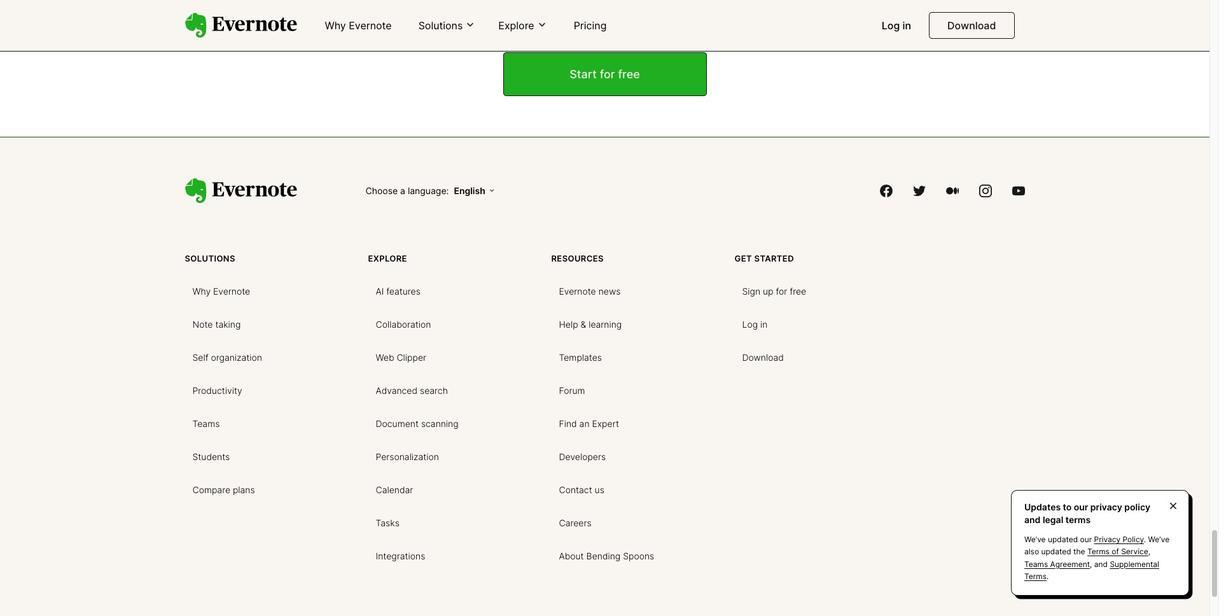 Task type: describe. For each thing, give the bounding box(es) containing it.
templates
[[559, 352, 602, 363]]

find an expert
[[559, 418, 619, 429]]

web clipper link
[[368, 347, 434, 367]]

privacy
[[1095, 535, 1121, 544]]

the
[[1074, 547, 1086, 557]]

search
[[420, 385, 448, 396]]

log in for right log in link
[[882, 19, 912, 32]]

solutions inside button
[[419, 19, 463, 32]]

pricing
[[574, 19, 607, 32]]

english
[[454, 185, 486, 196]]

about
[[559, 551, 584, 562]]

privacy
[[1091, 502, 1123, 513]]

help
[[559, 319, 578, 330]]

teams agreement link
[[1025, 559, 1091, 569]]

supplemental terms link
[[1025, 559, 1160, 581]]

1 horizontal spatial download
[[948, 19, 997, 32]]

2 evernote logo image from the top
[[185, 178, 297, 204]]

tasks
[[376, 518, 400, 528]]

policy
[[1125, 502, 1151, 513]]

1 horizontal spatial log in link
[[875, 14, 919, 38]]

expert
[[592, 418, 619, 429]]

careers
[[559, 518, 592, 528]]

start
[[570, 68, 597, 81]]

contact us link
[[552, 479, 612, 500]]

find
[[559, 418, 577, 429]]

we've inside . we've also updated the
[[1149, 535, 1170, 544]]

templates link
[[552, 347, 610, 367]]

in for right log in link
[[903, 19, 912, 32]]

web clipper
[[376, 352, 427, 363]]

self
[[193, 352, 209, 363]]

evernote news link
[[552, 281, 629, 301]]

terms inside supplemental terms
[[1025, 572, 1047, 581]]

to
[[1063, 502, 1072, 513]]

help & learning link
[[552, 314, 630, 334]]

a
[[400, 185, 405, 196]]

0 horizontal spatial free
[[618, 68, 640, 81]]

and inside updates to our privacy policy and legal terms
[[1025, 514, 1041, 525]]

get
[[735, 253, 752, 264]]

terms
[[1066, 514, 1091, 525]]

terms inside terms of service , teams agreement , and
[[1088, 547, 1110, 557]]

why for productivity
[[193, 286, 211, 297]]

language:
[[408, 185, 449, 196]]

features
[[387, 286, 421, 297]]

bending
[[587, 551, 621, 562]]

updates to our privacy policy and legal terms
[[1025, 502, 1151, 525]]

organization
[[211, 352, 262, 363]]

about bending spoons
[[559, 551, 655, 562]]

self organization link
[[185, 347, 270, 367]]

choose a language:
[[366, 185, 449, 196]]

why evernote for productivity
[[193, 286, 250, 297]]

advanced
[[376, 385, 418, 396]]

compare
[[193, 484, 230, 495]]

also
[[1025, 547, 1040, 557]]

sign
[[743, 286, 761, 297]]

personalization link
[[368, 446, 447, 467]]

evernote for pricing
[[349, 19, 392, 32]]

started
[[755, 253, 794, 264]]

legal
[[1043, 514, 1064, 525]]

agreement
[[1051, 559, 1091, 569]]

help & learning
[[559, 319, 622, 330]]

document scanning link
[[368, 413, 466, 434]]

1 vertical spatial free
[[790, 286, 807, 297]]

terms of service , teams agreement , and
[[1025, 547, 1151, 569]]

choose
[[366, 185, 398, 196]]

start for free
[[570, 68, 640, 81]]

0 vertical spatial ,
[[1149, 547, 1151, 557]]

clipper
[[397, 352, 427, 363]]

calendar link
[[368, 479, 421, 500]]

students link
[[185, 446, 238, 467]]

collaboration
[[376, 319, 431, 330]]

taking
[[215, 319, 241, 330]]

0 horizontal spatial solutions
[[185, 253, 235, 264]]

document
[[376, 418, 419, 429]]

advanced search link
[[368, 380, 456, 400]]

0 vertical spatial for
[[600, 68, 615, 81]]

service
[[1122, 547, 1149, 557]]

spoons
[[623, 551, 655, 562]]

we've updated our privacy policy
[[1025, 535, 1145, 544]]

web
[[376, 352, 394, 363]]

compare plans
[[193, 484, 255, 495]]

ai features link
[[368, 281, 428, 301]]

privacy policy link
[[1095, 535, 1145, 544]]

compare plans link
[[185, 479, 263, 500]]

0 horizontal spatial download
[[743, 352, 784, 363]]

developers link
[[552, 446, 614, 467]]

why evernote link for pricing
[[317, 14, 400, 38]]

us
[[595, 484, 605, 495]]

collaboration link
[[368, 314, 439, 334]]

plans
[[233, 484, 255, 495]]

document scanning
[[376, 418, 459, 429]]

start for free link
[[503, 52, 707, 96]]

scanning
[[421, 418, 459, 429]]

students
[[193, 451, 230, 462]]

0 vertical spatial log
[[882, 19, 900, 32]]

0 horizontal spatial download link
[[735, 347, 792, 367]]



Task type: locate. For each thing, give the bounding box(es) containing it.
forum link
[[552, 380, 593, 400]]

news
[[599, 286, 621, 297]]

1 vertical spatial .
[[1047, 572, 1049, 581]]

about bending spoons link
[[552, 546, 662, 566]]

teams down "also"
[[1025, 559, 1049, 569]]

and down . we've also updated the
[[1095, 559, 1108, 569]]

0 horizontal spatial and
[[1025, 514, 1041, 525]]

updated
[[1048, 535, 1079, 544], [1042, 547, 1072, 557]]

why evernote link for productivity
[[185, 281, 258, 301]]

0 horizontal spatial log in link
[[735, 314, 776, 334]]

0 horizontal spatial ,
[[1091, 559, 1093, 569]]

explore inside button
[[499, 19, 535, 32]]

0 horizontal spatial we've
[[1025, 535, 1046, 544]]

1 vertical spatial explore
[[368, 253, 407, 264]]

our for privacy
[[1074, 502, 1089, 513]]

,
[[1149, 547, 1151, 557], [1091, 559, 1093, 569]]

an
[[580, 418, 590, 429]]

1 vertical spatial our
[[1081, 535, 1093, 544]]

resources
[[552, 253, 604, 264]]

. up service
[[1145, 535, 1147, 544]]

1 vertical spatial log in
[[743, 319, 768, 330]]

2 horizontal spatial evernote
[[559, 286, 596, 297]]

and inside terms of service , teams agreement , and
[[1095, 559, 1108, 569]]

0 horizontal spatial evernote
[[213, 286, 250, 297]]

in for the leftmost log in link
[[761, 319, 768, 330]]

0 vertical spatial .
[[1145, 535, 1147, 544]]

integrations
[[376, 551, 425, 562]]

1 vertical spatial solutions
[[185, 253, 235, 264]]

. down teams agreement link
[[1047, 572, 1049, 581]]

terms down "also"
[[1025, 572, 1047, 581]]

our for privacy
[[1081, 535, 1093, 544]]

ai features
[[376, 286, 421, 297]]

1 horizontal spatial teams
[[1025, 559, 1049, 569]]

updates
[[1025, 502, 1061, 513]]

0 vertical spatial why evernote
[[325, 19, 392, 32]]

updated inside . we've also updated the
[[1042, 547, 1072, 557]]

for right up
[[776, 286, 788, 297]]

1 vertical spatial in
[[761, 319, 768, 330]]

1 vertical spatial teams
[[1025, 559, 1049, 569]]

0 horizontal spatial for
[[600, 68, 615, 81]]

1 horizontal spatial we've
[[1149, 535, 1170, 544]]

1 vertical spatial terms
[[1025, 572, 1047, 581]]

0 vertical spatial free
[[618, 68, 640, 81]]

0 horizontal spatial teams
[[193, 418, 220, 429]]

1 vertical spatial and
[[1095, 559, 1108, 569]]

sign up for free link
[[735, 281, 814, 301]]

1 vertical spatial ,
[[1091, 559, 1093, 569]]

0 vertical spatial solutions
[[419, 19, 463, 32]]

0 vertical spatial log in link
[[875, 14, 919, 38]]

1 vertical spatial why evernote link
[[185, 281, 258, 301]]

our
[[1074, 502, 1089, 513], [1081, 535, 1093, 544]]

1 horizontal spatial for
[[776, 286, 788, 297]]

note taking
[[193, 319, 241, 330]]

0 horizontal spatial why
[[193, 286, 211, 297]]

1 horizontal spatial download link
[[929, 12, 1015, 39]]

contact
[[559, 484, 592, 495]]

pricing link
[[566, 14, 615, 38]]

0 vertical spatial download link
[[929, 12, 1015, 39]]

0 vertical spatial log in
[[882, 19, 912, 32]]

0 vertical spatial terms
[[1088, 547, 1110, 557]]

. for .
[[1047, 572, 1049, 581]]

learning
[[589, 319, 622, 330]]

1 vertical spatial why
[[193, 286, 211, 297]]

careers link
[[552, 512, 599, 533]]

note
[[193, 319, 213, 330]]

teams inside terms of service , teams agreement , and
[[1025, 559, 1049, 569]]

1 horizontal spatial solutions
[[419, 19, 463, 32]]

evernote
[[349, 19, 392, 32], [213, 286, 250, 297], [559, 286, 596, 297]]

0 horizontal spatial log
[[743, 319, 758, 330]]

1 horizontal spatial log
[[882, 19, 900, 32]]

. inside . we've also updated the
[[1145, 535, 1147, 544]]

0 vertical spatial updated
[[1048, 535, 1079, 544]]

0 vertical spatial and
[[1025, 514, 1041, 525]]

and
[[1025, 514, 1041, 525], [1095, 559, 1108, 569]]

we've up "also"
[[1025, 535, 1046, 544]]

sign up for free
[[743, 286, 807, 297]]

1 horizontal spatial .
[[1145, 535, 1147, 544]]

terms down the privacy
[[1088, 547, 1110, 557]]

updated up the
[[1048, 535, 1079, 544]]

0 horizontal spatial log in
[[743, 319, 768, 330]]

download link
[[929, 12, 1015, 39], [735, 347, 792, 367]]

0 vertical spatial teams
[[193, 418, 220, 429]]

log in for the leftmost log in link
[[743, 319, 768, 330]]

free
[[618, 68, 640, 81], [790, 286, 807, 297]]

tasks link
[[368, 512, 407, 533]]

0 vertical spatial evernote logo image
[[185, 13, 297, 38]]

&
[[581, 319, 586, 330]]

1 horizontal spatial log in
[[882, 19, 912, 32]]

2 we've from the left
[[1149, 535, 1170, 544]]

0 horizontal spatial why evernote
[[193, 286, 250, 297]]

0 horizontal spatial terms
[[1025, 572, 1047, 581]]

free right start
[[618, 68, 640, 81]]

1 horizontal spatial in
[[903, 19, 912, 32]]

supplemental
[[1111, 559, 1160, 569]]

terms
[[1088, 547, 1110, 557], [1025, 572, 1047, 581]]

1 horizontal spatial and
[[1095, 559, 1108, 569]]

productivity link
[[185, 380, 250, 400]]

1 horizontal spatial why evernote
[[325, 19, 392, 32]]

supplemental terms
[[1025, 559, 1160, 581]]

log
[[882, 19, 900, 32], [743, 319, 758, 330]]

solutions button
[[415, 18, 480, 33]]

1 we've from the left
[[1025, 535, 1046, 544]]

why for pricing
[[325, 19, 346, 32]]

0 vertical spatial in
[[903, 19, 912, 32]]

terms of service link
[[1088, 547, 1149, 557]]

solutions
[[419, 19, 463, 32], [185, 253, 235, 264]]

1 horizontal spatial explore
[[499, 19, 535, 32]]

explore
[[499, 19, 535, 32], [368, 253, 407, 264]]

0 vertical spatial our
[[1074, 502, 1089, 513]]

free right up
[[790, 286, 807, 297]]

1 vertical spatial why evernote
[[193, 286, 250, 297]]

0 vertical spatial why evernote link
[[317, 14, 400, 38]]

1 horizontal spatial evernote
[[349, 19, 392, 32]]

1 horizontal spatial terms
[[1088, 547, 1110, 557]]

.
[[1145, 535, 1147, 544], [1047, 572, 1049, 581]]

personalization
[[376, 451, 439, 462]]

1 vertical spatial for
[[776, 286, 788, 297]]

self organization
[[193, 352, 262, 363]]

for right start
[[600, 68, 615, 81]]

0 horizontal spatial .
[[1047, 572, 1049, 581]]

1 vertical spatial log in link
[[735, 314, 776, 334]]

evernote for productivity
[[213, 286, 250, 297]]

1 evernote logo image from the top
[[185, 13, 297, 38]]

1 horizontal spatial why
[[325, 19, 346, 32]]

1 vertical spatial download link
[[735, 347, 792, 367]]

0 vertical spatial download
[[948, 19, 997, 32]]

. for . we've also updated the
[[1145, 535, 1147, 544]]

find an expert link
[[552, 413, 627, 434]]

our up terms
[[1074, 502, 1089, 513]]

1 vertical spatial log
[[743, 319, 758, 330]]

0 vertical spatial explore
[[499, 19, 535, 32]]

of
[[1112, 547, 1120, 557]]

1 horizontal spatial ,
[[1149, 547, 1151, 557]]

note taking link
[[185, 314, 248, 334]]

we've
[[1025, 535, 1046, 544], [1149, 535, 1170, 544]]

0 horizontal spatial why evernote link
[[185, 281, 258, 301]]

0 vertical spatial why
[[325, 19, 346, 32]]

0 horizontal spatial explore
[[368, 253, 407, 264]]

up
[[763, 286, 774, 297]]

why evernote
[[325, 19, 392, 32], [193, 286, 250, 297]]

0 horizontal spatial in
[[761, 319, 768, 330]]

evernote news
[[559, 286, 621, 297]]

our inside updates to our privacy policy and legal terms
[[1074, 502, 1089, 513]]

teams up students "link"
[[193, 418, 220, 429]]

productivity
[[193, 385, 242, 396]]

1 horizontal spatial why evernote link
[[317, 14, 400, 38]]

and down updates
[[1025, 514, 1041, 525]]

why
[[325, 19, 346, 32], [193, 286, 211, 297]]

ai
[[376, 286, 384, 297]]

explore button
[[495, 18, 551, 33]]

developers
[[559, 451, 606, 462]]

, down . we've also updated the
[[1091, 559, 1093, 569]]

1 vertical spatial updated
[[1042, 547, 1072, 557]]

updated up teams agreement link
[[1042, 547, 1072, 557]]

policy
[[1123, 535, 1145, 544]]

calendar
[[376, 484, 413, 495]]

contact us
[[559, 484, 605, 495]]

we've right the policy
[[1149, 535, 1170, 544]]

teams
[[193, 418, 220, 429], [1025, 559, 1049, 569]]

, up the 'supplemental'
[[1149, 547, 1151, 557]]

evernote logo image
[[185, 13, 297, 38], [185, 178, 297, 204]]

our up the
[[1081, 535, 1093, 544]]

why evernote for pricing
[[325, 19, 392, 32]]

download
[[948, 19, 997, 32], [743, 352, 784, 363]]

1 horizontal spatial free
[[790, 286, 807, 297]]

1 vertical spatial download
[[743, 352, 784, 363]]

log in
[[882, 19, 912, 32], [743, 319, 768, 330]]

1 vertical spatial evernote logo image
[[185, 178, 297, 204]]



Task type: vqa. For each thing, say whether or not it's contained in the screenshot.
Developers
yes



